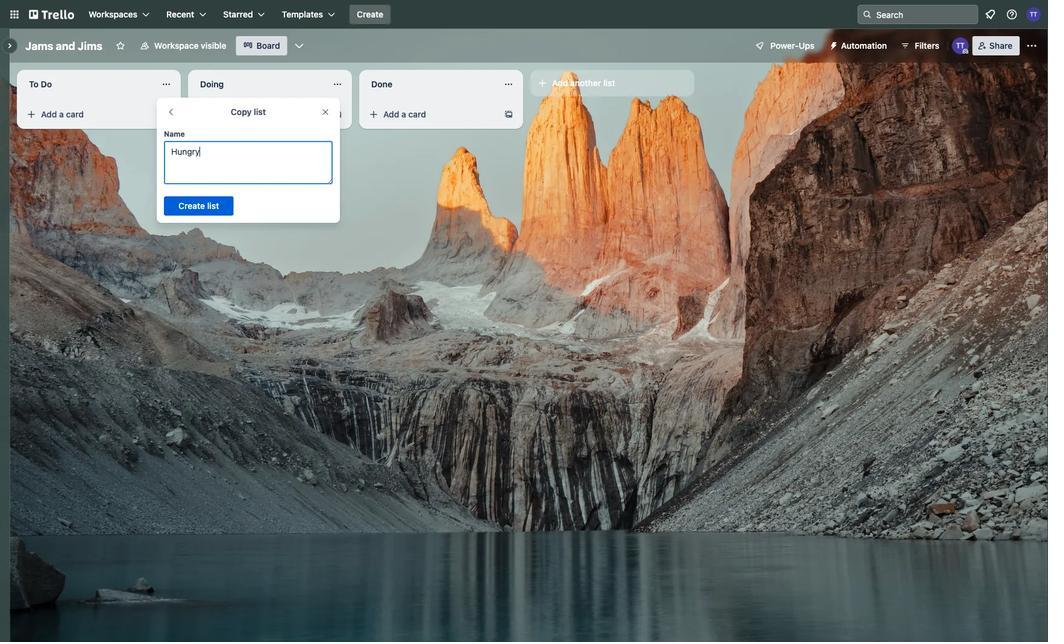 Task type: locate. For each thing, give the bounding box(es) containing it.
2 a from the left
[[230, 109, 235, 119]]

1 vertical spatial terry turtle (terryturtle) image
[[953, 37, 970, 54]]

to do text field containing to do
[[22, 75, 154, 94]]

3 create from template… image from the left
[[504, 110, 514, 119]]

terry turtle (terryturtle) image right filters on the top of page
[[953, 37, 970, 54]]

1 horizontal spatial a
[[230, 109, 235, 119]]

to do text field down jims
[[22, 75, 154, 94]]

1 card from the left
[[66, 109, 84, 119]]

create from template… image
[[162, 110, 171, 119], [333, 110, 343, 119], [504, 110, 514, 119]]

1 horizontal spatial card
[[237, 109, 255, 119]]

1 create from template… image from the left
[[162, 110, 171, 119]]

to do text field down "copy list"
[[164, 141, 333, 185]]

0 horizontal spatial to do text field
[[22, 75, 154, 94]]

add left another
[[552, 78, 568, 88]]

2 horizontal spatial add a card button
[[364, 105, 499, 124]]

To Do text field
[[22, 75, 154, 94], [164, 141, 333, 185]]

add a card button for done
[[364, 105, 499, 124]]

0 vertical spatial list
[[604, 78, 616, 88]]

customize views image
[[294, 40, 306, 52]]

terry turtle (terryturtle) image
[[1027, 7, 1042, 22], [953, 37, 970, 54]]

filters
[[915, 41, 940, 51]]

1 vertical spatial to do text field
[[164, 141, 333, 185]]

star or unstar board image
[[116, 41, 125, 51]]

terry turtle (terryturtle) image right open information menu image on the right top of page
[[1027, 7, 1042, 22]]

3 card from the left
[[409, 109, 426, 119]]

None submit
[[164, 197, 234, 216]]

card
[[66, 109, 84, 119], [237, 109, 255, 119], [409, 109, 426, 119]]

1 horizontal spatial to do text field
[[164, 141, 333, 185]]

2 add a card from the left
[[212, 109, 255, 119]]

0 horizontal spatial list
[[254, 107, 266, 117]]

power-ups
[[771, 41, 815, 51]]

0 vertical spatial terry turtle (terryturtle) image
[[1027, 7, 1042, 22]]

0 horizontal spatial a
[[59, 109, 64, 119]]

Board name text field
[[19, 36, 108, 55]]

list right copy
[[254, 107, 266, 117]]

board
[[257, 41, 280, 51]]

1 horizontal spatial add a card
[[212, 109, 255, 119]]

2 horizontal spatial card
[[409, 109, 426, 119]]

jams
[[25, 39, 53, 52]]

add a card for done
[[384, 109, 426, 119]]

add
[[552, 78, 568, 88], [41, 109, 57, 119], [212, 109, 228, 119], [384, 109, 400, 119]]

1 horizontal spatial add a card button
[[193, 105, 328, 124]]

ups
[[799, 41, 815, 51]]

Doing text field
[[193, 75, 326, 94]]

list inside button
[[604, 78, 616, 88]]

0 horizontal spatial card
[[66, 109, 84, 119]]

power-ups button
[[747, 36, 822, 55]]

add a card down done
[[384, 109, 426, 119]]

3 add a card from the left
[[384, 109, 426, 119]]

2 horizontal spatial a
[[402, 109, 406, 119]]

automation
[[842, 41, 888, 51]]

do
[[41, 79, 52, 89]]

a for to do
[[59, 109, 64, 119]]

add a card down do on the left
[[41, 109, 84, 119]]

3 add a card button from the left
[[364, 105, 499, 124]]

to do
[[29, 79, 52, 89]]

create button
[[350, 5, 391, 24]]

card for done
[[409, 109, 426, 119]]

0 horizontal spatial add a card button
[[22, 105, 157, 124]]

add a card button for doing
[[193, 105, 328, 124]]

name
[[164, 130, 185, 138]]

list right another
[[604, 78, 616, 88]]

2 horizontal spatial add a card
[[384, 109, 426, 119]]

templates
[[282, 9, 323, 19]]

a
[[59, 109, 64, 119], [230, 109, 235, 119], [402, 109, 406, 119]]

add a card button for to do
[[22, 105, 157, 124]]

share
[[990, 41, 1013, 51]]

2 add a card button from the left
[[193, 105, 328, 124]]

add a card
[[41, 109, 84, 119], [212, 109, 255, 119], [384, 109, 426, 119]]

1 horizontal spatial terry turtle (terryturtle) image
[[1027, 7, 1042, 22]]

and
[[56, 39, 75, 52]]

terry turtle (terryturtle) image inside primary element
[[1027, 7, 1042, 22]]

workspaces button
[[81, 5, 157, 24]]

2 create from template… image from the left
[[333, 110, 343, 119]]

search image
[[863, 10, 873, 19]]

add another list button
[[531, 70, 695, 96]]

add inside button
[[552, 78, 568, 88]]

0 horizontal spatial add a card
[[41, 109, 84, 119]]

1 a from the left
[[59, 109, 64, 119]]

to
[[29, 79, 39, 89]]

2 horizontal spatial create from template… image
[[504, 110, 514, 119]]

1 add a card button from the left
[[22, 105, 157, 124]]

starred button
[[216, 5, 272, 24]]

3 a from the left
[[402, 109, 406, 119]]

1 horizontal spatial list
[[604, 78, 616, 88]]

0 horizontal spatial create from template… image
[[162, 110, 171, 119]]

sm image
[[825, 36, 842, 53]]

create
[[357, 9, 384, 19]]

workspaces
[[89, 9, 138, 19]]

copy
[[231, 107, 252, 117]]

create from template… image for done
[[504, 110, 514, 119]]

share button
[[973, 36, 1020, 55]]

a for done
[[402, 109, 406, 119]]

add a card down "doing"
[[212, 109, 255, 119]]

1 horizontal spatial create from template… image
[[333, 110, 343, 119]]

automation button
[[825, 36, 895, 55]]

recent
[[166, 9, 194, 19]]

add a card button down done 'text box'
[[364, 105, 499, 124]]

add a card button
[[22, 105, 157, 124], [193, 105, 328, 124], [364, 105, 499, 124]]

add a card button down 'doing' text box
[[193, 105, 328, 124]]

1 add a card from the left
[[41, 109, 84, 119]]

0 vertical spatial to do text field
[[22, 75, 154, 94]]

back to home image
[[29, 5, 74, 24]]

add a card button down do on the left
[[22, 105, 157, 124]]

list
[[604, 78, 616, 88], [254, 107, 266, 117]]



Task type: describe. For each thing, give the bounding box(es) containing it.
board link
[[236, 36, 288, 55]]

copy list
[[231, 107, 266, 117]]

open information menu image
[[1007, 8, 1019, 21]]

starred
[[223, 9, 253, 19]]

card for to do
[[66, 109, 84, 119]]

done
[[372, 79, 393, 89]]

add a card for to do
[[41, 109, 84, 119]]

templates button
[[275, 5, 343, 24]]

doing
[[200, 79, 224, 89]]

create from template… image for doing
[[333, 110, 343, 119]]

recent button
[[159, 5, 214, 24]]

0 horizontal spatial terry turtle (terryturtle) image
[[953, 37, 970, 54]]

add left copy
[[212, 109, 228, 119]]

0 notifications image
[[984, 7, 998, 22]]

add another list
[[552, 78, 616, 88]]

jims
[[78, 39, 102, 52]]

jams and jims
[[25, 39, 102, 52]]

another
[[571, 78, 602, 88]]

show menu image
[[1026, 40, 1039, 52]]

switch to… image
[[8, 8, 21, 21]]

this member is an admin of this board. image
[[964, 49, 969, 54]]

workspace visible button
[[133, 36, 234, 55]]

filters button
[[897, 36, 944, 55]]

add down do on the left
[[41, 109, 57, 119]]

primary element
[[0, 0, 1049, 29]]

visible
[[201, 41, 226, 51]]

workspace visible
[[154, 41, 226, 51]]

Search field
[[873, 5, 978, 24]]

workspace
[[154, 41, 199, 51]]

2 card from the left
[[237, 109, 255, 119]]

1 vertical spatial list
[[254, 107, 266, 117]]

Done text field
[[364, 75, 497, 94]]

add down done
[[384, 109, 400, 119]]

create from template… image for to do
[[162, 110, 171, 119]]

power-
[[771, 41, 799, 51]]



Task type: vqa. For each thing, say whether or not it's contained in the screenshot.
Done's Create from template… image
yes



